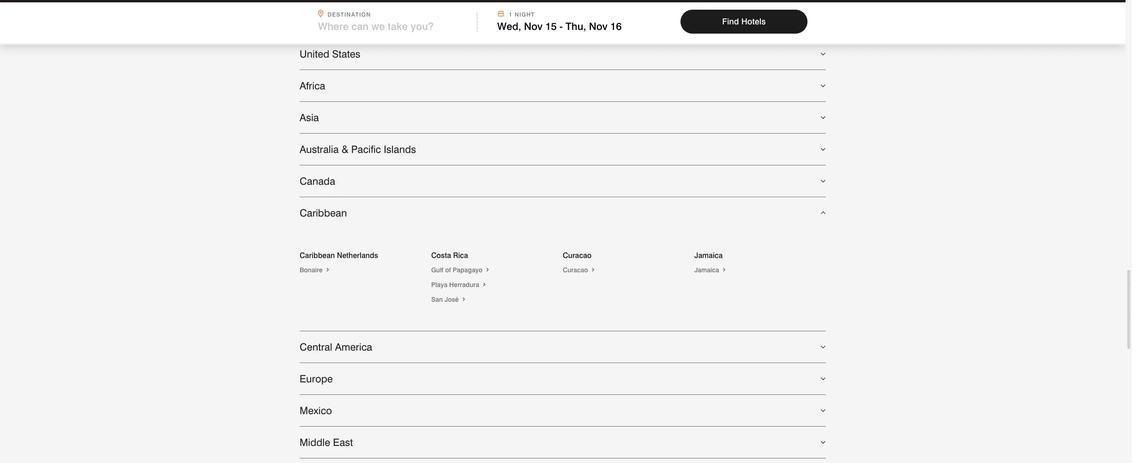 Task type: locate. For each thing, give the bounding box(es) containing it.
canada button
[[300, 166, 826, 197]]

1 vertical spatial curacao
[[563, 267, 590, 274]]

arrow right image
[[324, 267, 331, 274], [721, 267, 727, 274]]

united states button
[[300, 39, 826, 70]]

caribbean for caribbean netherlands
[[300, 252, 335, 261]]

nov left the 16
[[589, 20, 607, 32]]

nov down night
[[524, 20, 543, 32]]

0 vertical spatial curacao
[[563, 252, 592, 261]]

gulf
[[431, 267, 443, 274]]

0 vertical spatial jamaica
[[694, 252, 723, 261]]

playa
[[431, 282, 447, 289]]

mexico button
[[300, 396, 826, 427]]

caribbean inside dropdown button
[[300, 208, 347, 220]]

&
[[342, 144, 348, 156]]

destination
[[328, 11, 371, 18]]

0 horizontal spatial nov
[[524, 20, 543, 32]]

1 horizontal spatial arrow right image
[[721, 267, 727, 274]]

jamaica
[[694, 252, 723, 261], [694, 267, 721, 274]]

0 vertical spatial caribbean
[[300, 208, 347, 220]]

2 caribbean from the top
[[300, 252, 335, 261]]

europe
[[300, 374, 333, 386]]

night
[[515, 11, 535, 18]]

nov
[[524, 20, 543, 32], [589, 20, 607, 32]]

united
[[300, 48, 329, 60]]

bonaire link
[[300, 267, 331, 274]]

netherlands
[[337, 252, 378, 261]]

wed,
[[497, 20, 521, 32]]

gulf of papagayo
[[431, 267, 484, 274]]

playa herradura link
[[431, 282, 488, 289]]

2 jamaica from the top
[[694, 267, 721, 274]]

the
[[367, 9, 393, 32]]

curacao link
[[563, 267, 596, 274]]

states
[[332, 48, 360, 60]]

central
[[300, 342, 332, 354]]

2 curacao from the top
[[563, 267, 590, 274]]

caribbean down canada
[[300, 208, 347, 220]]

bonaire
[[300, 267, 324, 274]]

thu,
[[566, 20, 586, 32]]

costa rica
[[431, 252, 468, 261]]

caribbean
[[300, 208, 347, 220], [300, 252, 335, 261]]

canada
[[300, 176, 335, 188]]

africa button
[[300, 70, 826, 102]]

None search field
[[0, 2, 1126, 44]]

caribbean up bonaire link
[[300, 252, 335, 261]]

1 horizontal spatial nov
[[589, 20, 607, 32]]

1 vertical spatial caribbean
[[300, 252, 335, 261]]

2 arrow right image from the left
[[721, 267, 727, 274]]

1 caribbean from the top
[[300, 208, 347, 220]]

arrow right image for curacao
[[590, 267, 596, 274]]

caribbean netherlands
[[300, 252, 378, 261]]

america
[[335, 342, 372, 354]]

find hotels
[[722, 17, 766, 26]]

caribbean button
[[300, 198, 826, 229]]

1 vertical spatial jamaica
[[694, 267, 721, 274]]

islands
[[384, 144, 416, 156]]

1 nov from the left
[[524, 20, 543, 32]]

pacific
[[351, 144, 381, 156]]

rica
[[453, 252, 468, 261]]

herradura
[[449, 282, 479, 289]]

1 arrow right image from the left
[[324, 267, 331, 274]]

curacao
[[563, 252, 592, 261], [563, 267, 590, 274]]

1 curacao from the top
[[563, 252, 592, 261]]

-
[[559, 20, 563, 32]]

middle
[[300, 437, 330, 449]]

0 horizontal spatial arrow right image
[[324, 267, 331, 274]]

central america
[[300, 342, 372, 354]]

explore the world
[[300, 9, 472, 32]]

caribbean for caribbean
[[300, 208, 347, 220]]

find
[[722, 17, 739, 26]]

1 night wed, nov 15 - thu, nov 16
[[497, 11, 622, 32]]

1 jamaica from the top
[[694, 252, 723, 261]]

arrow right image
[[484, 267, 491, 274], [590, 267, 596, 274], [481, 282, 488, 289], [461, 297, 467, 304]]

arrow right image for gulf of papagayo
[[484, 267, 491, 274]]



Task type: vqa. For each thing, say whether or not it's contained in the screenshot.
first Caribbean from the top
yes



Task type: describe. For each thing, give the bounding box(es) containing it.
arrow right image for san josé
[[461, 297, 467, 304]]

arrow right image for jamaica
[[721, 267, 727, 274]]

josé
[[445, 297, 459, 304]]

costa
[[431, 252, 451, 261]]

australia & pacific islands button
[[300, 134, 826, 165]]

hotels
[[741, 17, 766, 26]]

san josé link
[[431, 297, 467, 304]]

playa herradura
[[431, 282, 481, 289]]

san josé
[[431, 297, 461, 304]]

asia button
[[300, 102, 826, 134]]

middle east button
[[300, 428, 826, 459]]

africa
[[300, 80, 325, 92]]

central america button
[[300, 332, 826, 364]]

explore
[[300, 9, 362, 32]]

of
[[445, 267, 451, 274]]

Destination text field
[[318, 20, 459, 32]]

arrow right image for playa herradura
[[481, 282, 488, 289]]

asia
[[300, 112, 319, 124]]

world
[[398, 9, 447, 32]]

1
[[509, 11, 513, 18]]

san
[[431, 297, 443, 304]]

europe button
[[300, 364, 826, 395]]

east
[[333, 437, 353, 449]]

16
[[610, 20, 622, 32]]

middle east
[[300, 437, 353, 449]]

2 nov from the left
[[589, 20, 607, 32]]

none search field containing wed, nov 15 - thu, nov 16
[[0, 2, 1126, 44]]

united states
[[300, 48, 360, 60]]

find hotels button
[[681, 10, 807, 34]]

papagayo
[[453, 267, 483, 274]]

australia
[[300, 144, 339, 156]]

destination field
[[318, 20, 471, 32]]

gulf of papagayo link
[[431, 267, 491, 274]]

jamaica link
[[694, 267, 727, 274]]

15
[[545, 20, 557, 32]]

arrow right image for caribbean netherlands
[[324, 267, 331, 274]]

mexico
[[300, 406, 332, 418]]

australia & pacific islands
[[300, 144, 416, 156]]



